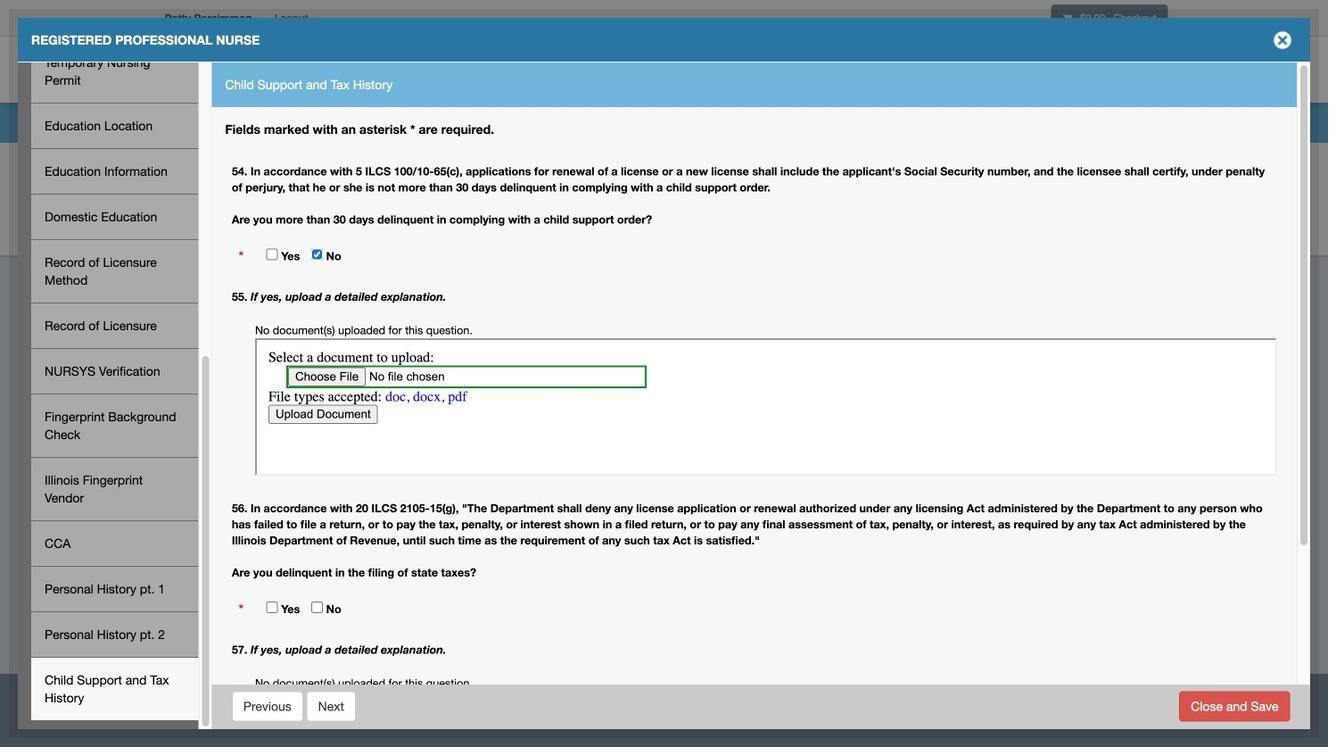 Task type: locate. For each thing, give the bounding box(es) containing it.
close window image
[[1269, 26, 1298, 54]]

None checkbox
[[266, 249, 278, 260], [266, 602, 278, 613], [311, 602, 323, 613], [266, 249, 278, 260], [266, 602, 278, 613], [311, 602, 323, 613]]

None button
[[232, 691, 303, 722], [307, 691, 356, 722], [1180, 691, 1291, 722], [232, 691, 303, 722], [307, 691, 356, 722], [1180, 691, 1291, 722]]

None checkbox
[[311, 249, 323, 260]]

shopping cart image
[[1063, 13, 1073, 23]]



Task type: describe. For each thing, give the bounding box(es) containing it.
illinois department of financial and professional regulation image
[[156, 40, 563, 97]]

envelope image
[[852, 337, 868, 350]]



Task type: vqa. For each thing, say whether or not it's contained in the screenshot.
CHECKBOX
yes



